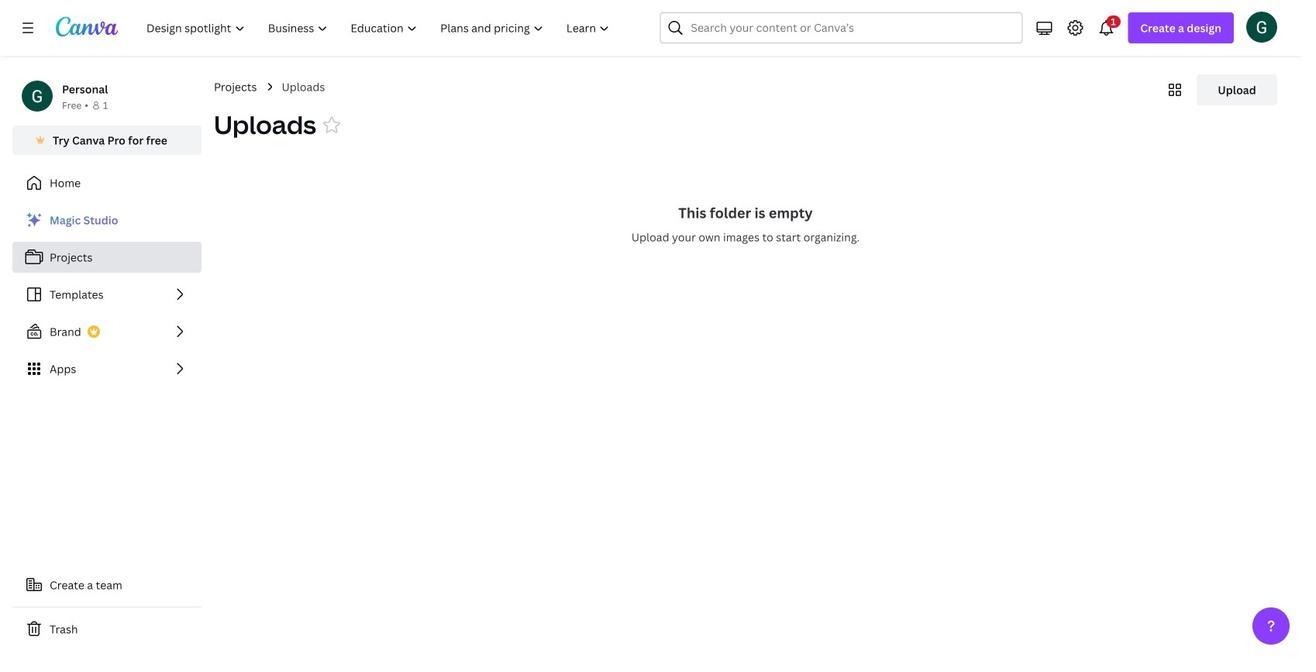 Task type: describe. For each thing, give the bounding box(es) containing it.
Search search field
[[691, 13, 992, 43]]

top level navigation element
[[136, 12, 623, 43]]



Task type: vqa. For each thing, say whether or not it's contained in the screenshot.
TOP LEVEL NAVIGATION element
yes



Task type: locate. For each thing, give the bounding box(es) containing it.
greg robinson image
[[1246, 11, 1277, 42]]

None search field
[[660, 12, 1023, 43]]

list
[[12, 205, 202, 384]]



